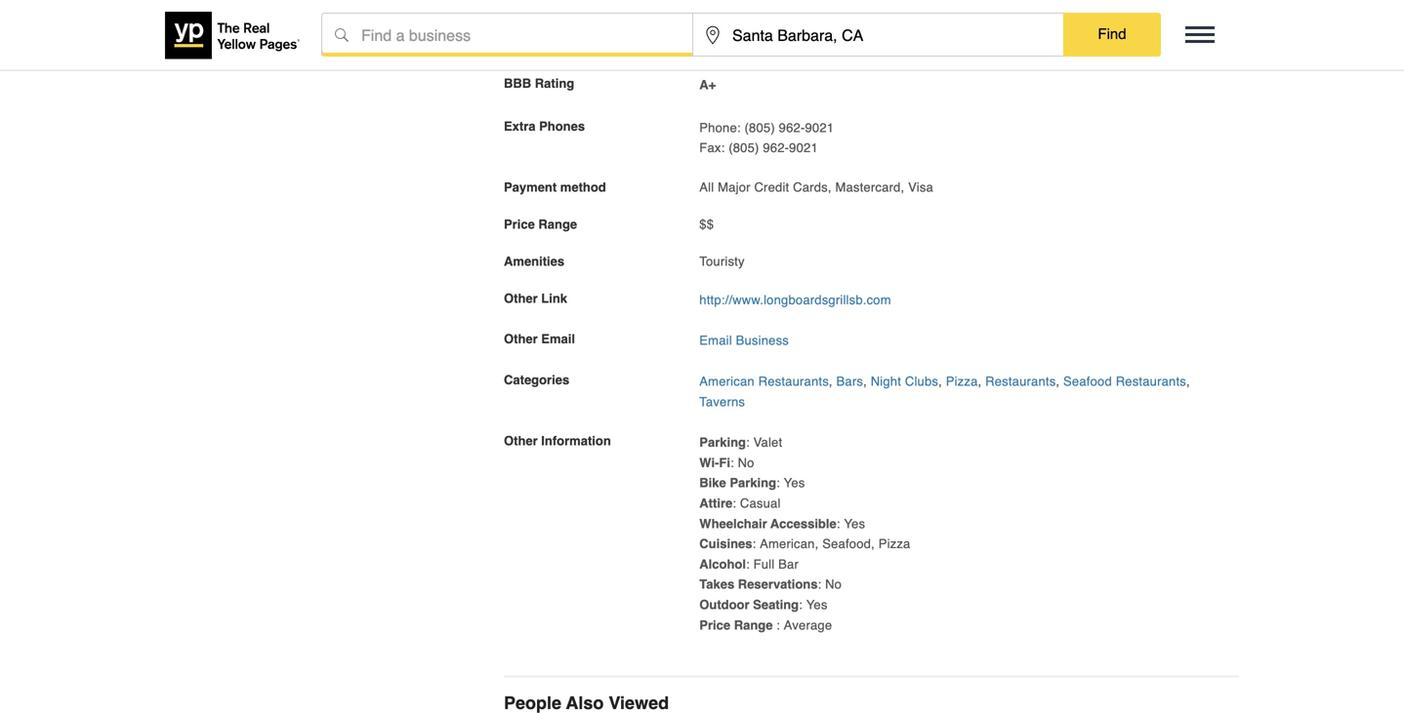 Task type: locate. For each thing, give the bounding box(es) containing it.
1 horizontal spatial : no
[[818, 578, 842, 592]]

business up phone:
[[736, 37, 789, 51]]

1 vertical spatial pizza
[[879, 537, 911, 552]]

$$
[[700, 217, 714, 232]]

,
[[829, 375, 833, 389], [863, 375, 867, 389], [939, 375, 942, 389], [978, 375, 982, 389], [1056, 375, 1060, 389], [1187, 375, 1190, 389]]

range
[[539, 217, 577, 232], [734, 618, 773, 633]]

range down payment method
[[539, 217, 577, 232]]

phone:
[[700, 120, 741, 135]]

reservations
[[738, 578, 818, 592]]

email business up a+
[[700, 37, 789, 51]]

0 horizontal spatial pizza
[[879, 537, 911, 552]]

email business link up a+
[[700, 37, 789, 51]]

9021 up all major credit cards, mastercard, visa
[[805, 120, 834, 135]]

1 vertical spatial business
[[736, 334, 789, 348]]

fax:
[[700, 141, 725, 155]]

pizza inside parking : valet wi-fi : no bike parking : yes attire : casual wheelchair accessible : yes cuisines : american, seafood, pizza alcohol : full bar takes reservations : no outdoor seating : yes price range : average
[[879, 537, 911, 552]]

1 restaurants from the left
[[758, 375, 829, 389]]

0 horizontal spatial price
[[504, 217, 535, 232]]

1 email business link from the top
[[700, 37, 789, 51]]

http://www.longboardsgrillsb.com link
[[700, 293, 891, 308]]

price down the payment
[[504, 217, 535, 232]]

all
[[700, 180, 714, 195]]

Where? text field
[[693, 14, 1064, 57]]

pizza link
[[946, 375, 978, 389]]

0 vertical spatial email business
[[700, 37, 789, 51]]

email business
[[700, 37, 789, 51], [700, 334, 789, 348]]

1 other from the top
[[504, 291, 538, 306]]

0 vertical spatial range
[[539, 217, 577, 232]]

0 vertical spatial email business link
[[700, 37, 789, 51]]

seafood restaurants link
[[1064, 375, 1187, 389]]

1 vertical spatial email business
[[700, 334, 789, 348]]

2 other from the top
[[504, 332, 538, 347]]

pizza
[[946, 375, 978, 389], [879, 537, 911, 552]]

restaurants right the seafood
[[1116, 375, 1187, 389]]

0 vertical spatial (805)
[[745, 120, 775, 135]]

pizza inside american restaurants , bars , night clubs , pizza , restaurants , seafood restaurants , taverns
[[946, 375, 978, 389]]

other left information on the left
[[504, 434, 538, 449]]

major
[[718, 180, 751, 195]]

0 vertical spatial other
[[504, 291, 538, 306]]

extra
[[504, 119, 536, 134]]

2 horizontal spatial restaurants
[[1116, 375, 1187, 389]]

1 horizontal spatial restaurants
[[986, 375, 1056, 389]]

restaurants left bars
[[758, 375, 829, 389]]

0 vertical spatial parking
[[700, 436, 746, 450]]

find
[[1098, 25, 1127, 42]]

1 horizontal spatial price
[[700, 618, 731, 633]]

restaurants
[[758, 375, 829, 389], [986, 375, 1056, 389], [1116, 375, 1187, 389]]

other for other information
[[504, 434, 538, 449]]

parking up fi
[[700, 436, 746, 450]]

0 vertical spatial price
[[504, 217, 535, 232]]

0 horizontal spatial restaurants
[[758, 375, 829, 389]]

price
[[504, 217, 535, 232], [700, 618, 731, 633]]

business
[[736, 37, 789, 51], [736, 334, 789, 348]]

email up bbb
[[504, 35, 538, 50]]

visa
[[908, 180, 934, 195]]

bike
[[700, 476, 726, 491]]

1 vertical spatial (805)
[[729, 141, 759, 155]]

payment method
[[504, 180, 606, 195]]

parking up ': casual'
[[730, 476, 776, 491]]

1 horizontal spatial pizza
[[946, 375, 978, 389]]

phone: (805) 962-9021 fax: (805) 962-9021
[[700, 120, 834, 155]]

a+ link
[[700, 72, 716, 97]]

1 horizontal spatial range
[[734, 618, 773, 633]]

(805) down phone:
[[729, 141, 759, 155]]

other left link
[[504, 291, 538, 306]]

: no down ": valet"
[[730, 456, 755, 471]]

: full
[[746, 558, 775, 572]]

takes
[[700, 578, 735, 592]]

other link
[[504, 291, 567, 306]]

1 vertical spatial : no
[[818, 578, 842, 592]]

0 vertical spatial 9021
[[805, 120, 834, 135]]

1 business from the top
[[736, 37, 789, 51]]

Find a business text field
[[322, 14, 692, 57]]

price range
[[504, 217, 577, 232]]

email
[[504, 35, 538, 50], [700, 37, 732, 51], [541, 332, 575, 347], [700, 334, 732, 348]]

restaurants right the "pizza" link
[[986, 375, 1056, 389]]

0 vertical spatial pizza
[[946, 375, 978, 389]]

email up american
[[700, 334, 732, 348]]

: american,
[[752, 537, 819, 552]]

(805) right phone:
[[745, 120, 775, 135]]

1 vertical spatial email business link
[[700, 334, 789, 348]]

email business up american
[[700, 334, 789, 348]]

962-
[[779, 120, 805, 135], [763, 141, 789, 155]]

night
[[871, 375, 901, 389]]

range down seating
[[734, 618, 773, 633]]

attire
[[700, 497, 733, 511]]

: no
[[730, 456, 755, 471], [818, 578, 842, 592]]

1 vertical spatial other
[[504, 332, 538, 347]]

bars link
[[836, 375, 863, 389]]

other
[[504, 291, 538, 306], [504, 332, 538, 347], [504, 434, 538, 449]]

price down outdoor in the bottom of the page
[[700, 618, 731, 633]]

: casual
[[733, 497, 781, 511]]

9021
[[805, 120, 834, 135], [789, 141, 818, 155]]

2 , from the left
[[863, 375, 867, 389]]

: no down seafood,
[[818, 578, 842, 592]]

business up american restaurants link
[[736, 334, 789, 348]]

2 vertical spatial other
[[504, 434, 538, 449]]

: yes up : average
[[799, 598, 828, 613]]

0 horizontal spatial range
[[539, 217, 577, 232]]

email business link up american
[[700, 334, 789, 348]]

other down other link
[[504, 332, 538, 347]]

categories
[[504, 373, 570, 388]]

0 horizontal spatial : no
[[730, 456, 755, 471]]

bars
[[836, 375, 863, 389]]

(805)
[[745, 120, 775, 135], [729, 141, 759, 155]]

parking
[[700, 436, 746, 450], [730, 476, 776, 491]]

9021 up cards,
[[789, 141, 818, 155]]

1 vertical spatial range
[[734, 618, 773, 633]]

outdoor
[[700, 598, 750, 613]]

link
[[541, 291, 567, 306]]

credit
[[754, 180, 789, 195]]

the real yellow pages logo image
[[165, 12, 302, 59]]

email business link
[[700, 37, 789, 51], [700, 334, 789, 348]]

pizza right seafood,
[[879, 537, 911, 552]]

: yes up seafood,
[[837, 517, 865, 532]]

pizza right clubs
[[946, 375, 978, 389]]

0 vertical spatial : no
[[730, 456, 755, 471]]

other for other link
[[504, 291, 538, 306]]

1 vertical spatial price
[[700, 618, 731, 633]]

: yes
[[776, 476, 805, 491], [837, 517, 865, 532], [799, 598, 828, 613]]

3 other from the top
[[504, 434, 538, 449]]

0 vertical spatial business
[[736, 37, 789, 51]]

: yes up ': casual'
[[776, 476, 805, 491]]



Task type: describe. For each thing, give the bounding box(es) containing it.
wi-
[[700, 456, 719, 471]]

american restaurants , bars , night clubs , pizza , restaurants , seafood restaurants , taverns
[[700, 375, 1190, 409]]

amenities
[[504, 254, 565, 269]]

1 , from the left
[[829, 375, 833, 389]]

email up "a+" link
[[700, 37, 732, 51]]

clubs
[[905, 375, 939, 389]]

all major credit cards, mastercard, visa
[[700, 180, 934, 195]]

cuisines
[[700, 537, 752, 552]]

5 , from the left
[[1056, 375, 1060, 389]]

accessible
[[771, 517, 837, 532]]

method
[[560, 180, 606, 195]]

0 vertical spatial : yes
[[776, 476, 805, 491]]

rating
[[535, 76, 574, 91]]

0 vertical spatial 962-
[[779, 120, 805, 135]]

a+
[[700, 77, 716, 92]]

touristy
[[700, 254, 745, 269]]

cards,
[[793, 180, 832, 195]]

other for other email
[[504, 332, 538, 347]]

parking : valet wi-fi : no bike parking : yes attire : casual wheelchair accessible : yes cuisines : american, seafood, pizza alcohol : full bar takes reservations : no outdoor seating : yes price range : average
[[700, 436, 911, 633]]

wheelchair
[[700, 517, 767, 532]]

american restaurants link
[[700, 375, 829, 389]]

1 vertical spatial 962-
[[763, 141, 789, 155]]

taverns link
[[700, 395, 745, 409]]

email down link
[[541, 332, 575, 347]]

seating
[[753, 598, 799, 613]]

seafood,
[[823, 537, 875, 552]]

1 vertical spatial 9021
[[789, 141, 818, 155]]

2 business from the top
[[736, 334, 789, 348]]

bbb
[[504, 76, 531, 91]]

payment
[[504, 180, 557, 195]]

http://www.longboardsgrillsb.com
[[700, 293, 891, 308]]

6 , from the left
[[1187, 375, 1190, 389]]

bbb rating
[[504, 76, 574, 91]]

phones
[[539, 119, 585, 134]]

find button
[[1064, 13, 1161, 56]]

seafood
[[1064, 375, 1112, 389]]

price inside parking : valet wi-fi : no bike parking : yes attire : casual wheelchair accessible : yes cuisines : american, seafood, pizza alcohol : full bar takes reservations : no outdoor seating : yes price range : average
[[700, 618, 731, 633]]

2 restaurants from the left
[[986, 375, 1056, 389]]

information
[[541, 434, 611, 449]]

range inside parking : valet wi-fi : no bike parking : yes attire : casual wheelchair accessible : yes cuisines : american, seafood, pizza alcohol : full bar takes reservations : no outdoor seating : yes price range : average
[[734, 618, 773, 633]]

restaurants link
[[986, 375, 1056, 389]]

bar
[[778, 558, 799, 572]]

3 , from the left
[[939, 375, 942, 389]]

alcohol
[[700, 558, 746, 572]]

taverns
[[700, 395, 745, 409]]

2 vertical spatial : yes
[[799, 598, 828, 613]]

mastercard,
[[835, 180, 905, 195]]

: valet
[[746, 436, 783, 450]]

3 restaurants from the left
[[1116, 375, 1187, 389]]

other information
[[504, 434, 611, 449]]

1 vertical spatial : yes
[[837, 517, 865, 532]]

: average
[[776, 618, 832, 633]]

2 email business from the top
[[700, 334, 789, 348]]

other email
[[504, 332, 575, 347]]

night clubs link
[[871, 375, 939, 389]]

1 vertical spatial parking
[[730, 476, 776, 491]]

2 email business link from the top
[[700, 334, 789, 348]]

fi
[[719, 456, 730, 471]]

1 email business from the top
[[700, 37, 789, 51]]

4 , from the left
[[978, 375, 982, 389]]

american
[[700, 375, 755, 389]]

extra phones
[[504, 119, 585, 134]]



Task type: vqa. For each thing, say whether or not it's contained in the screenshot.
Range in PARKING : VALET WI-FI : NO BIKE PARKING : YES ATTIRE : CASUAL WHEELCHAIR ACCESSIBLE : YES CUISINES : AMERICAN, SEAFOOD, PIZZA ALCOHOL : FULL BAR TAKES RESERVATIONS : NO OUTDOOR SEATING : YES PRICE RANGE : AVERAGE
yes



